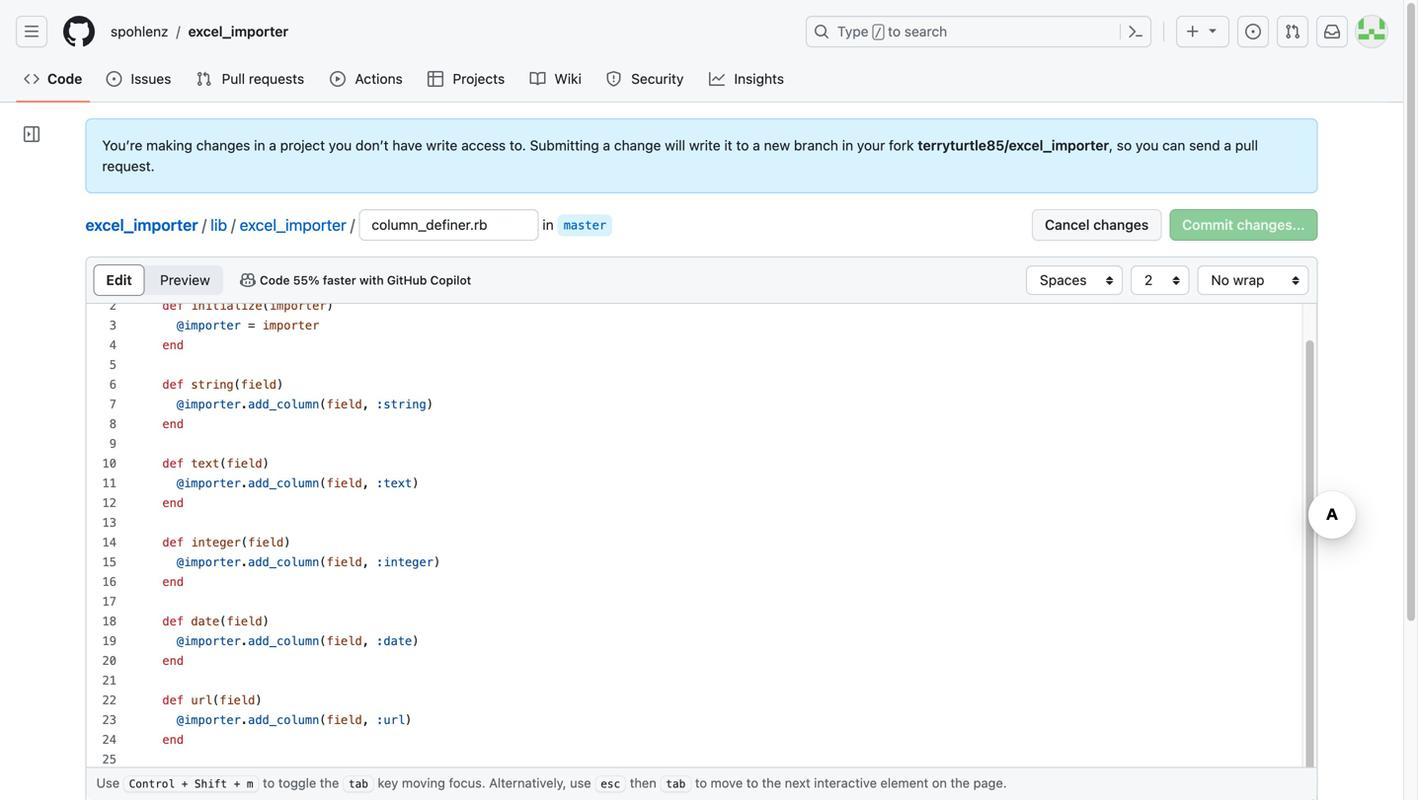 Task type: locate. For each thing, give the bounding box(es) containing it.
def left string
[[162, 378, 184, 392]]

add_column down "def string ( field ) @importer . add_column ( field , :string ) end"
[[248, 477, 319, 491]]

date
[[191, 615, 219, 629]]

excel_importer
[[188, 23, 288, 40], [85, 216, 198, 235], [240, 216, 346, 235]]

field left :url on the bottom left
[[326, 714, 362, 728]]

to right it
[[736, 137, 749, 154]]

11
[[102, 477, 116, 491]]

0 horizontal spatial tab
[[349, 779, 368, 791]]

code 55% faster with github copilot button
[[231, 267, 480, 294]]

list containing spohlenz / excel_importer
[[103, 16, 794, 47]]

1 @importer from the top
[[177, 319, 241, 333]]

end up control
[[162, 734, 184, 748]]

use control + shift + m to toggle the tab key moving focus. alternatively, use esc then tab to move to the next interactive element on the page.
[[96, 776, 1007, 791]]

2 add_column from the top
[[248, 477, 319, 491]]

@importer
[[177, 319, 241, 333], [177, 398, 241, 412], [177, 477, 241, 491], [177, 556, 241, 570], [177, 635, 241, 649], [177, 714, 241, 728]]

copilot image
[[240, 273, 256, 288]]

add_column for url
[[248, 714, 319, 728]]

end inside "def string ( field ) @importer . add_column ( field , :string ) end"
[[162, 418, 184, 432]]

1 a from the left
[[269, 137, 276, 154]]

1 horizontal spatial in
[[543, 217, 554, 233]]

the right proc
[[320, 776, 339, 791]]

preview button
[[146, 265, 224, 296]]

submitting
[[530, 137, 599, 154]]

then
[[630, 776, 657, 791]]

, inside "def string ( field ) @importer . add_column ( field , :string ) end"
[[362, 398, 369, 412]]

in left your in the top of the page
[[842, 137, 853, 154]]

to.
[[510, 137, 526, 154]]

4 def from the top
[[162, 536, 184, 550]]

:date
[[376, 635, 412, 649]]

url
[[191, 694, 212, 708]]

/
[[176, 23, 180, 39], [875, 26, 882, 40], [202, 216, 207, 235], [231, 216, 236, 235], [350, 216, 355, 235]]

(
[[262, 299, 269, 313], [234, 378, 241, 392], [319, 398, 326, 412], [219, 457, 227, 471], [319, 477, 326, 491], [241, 536, 248, 550], [319, 556, 326, 570], [219, 615, 227, 629], [319, 635, 326, 649], [212, 694, 219, 708], [319, 714, 326, 728], [234, 773, 241, 787]]

2 you from the left
[[1136, 137, 1159, 154]]

@importer down url
[[177, 714, 241, 728]]

. down def initialize ( importer ) @importer = importer end
[[241, 398, 248, 412]]

tab left "key"
[[349, 779, 368, 791]]

end inside def url ( field ) @importer . add_column ( field , :url ) end
[[162, 734, 184, 748]]

end right 4
[[162, 339, 184, 353]]

3 def from the top
[[162, 457, 184, 471]]

. up def custom ( field , proc )
[[241, 714, 248, 728]]

play image
[[330, 71, 346, 87]]

you
[[329, 137, 352, 154], [1136, 137, 1159, 154]]

def inside def url ( field ) @importer . add_column ( field , :url ) end
[[162, 694, 184, 708]]

def left url
[[162, 694, 184, 708]]

1 vertical spatial changes
[[1093, 217, 1149, 233]]

1 horizontal spatial the
[[762, 776, 781, 791]]

field right text on the bottom left of the page
[[227, 457, 262, 471]]

field left :integer
[[326, 556, 362, 570]]

19
[[102, 635, 116, 649]]

add_column
[[248, 398, 319, 412], [248, 477, 319, 491], [248, 556, 319, 570], [248, 635, 319, 649], [248, 714, 319, 728]]

4 a from the left
[[1224, 137, 1232, 154]]

3 end from the top
[[162, 497, 184, 511]]

to right m
[[263, 776, 275, 791]]

:string
[[376, 398, 426, 412]]

add_column up def url ( field ) @importer . add_column ( field , :url ) end
[[248, 635, 319, 649]]

can
[[1162, 137, 1185, 154]]

/ inside spohlenz / excel_importer
[[176, 23, 180, 39]]

project
[[280, 137, 325, 154]]

1 + from the left
[[181, 779, 188, 791]]

5 @importer from the top
[[177, 635, 241, 649]]

3 . from the top
[[241, 556, 248, 570]]

code for code 55% faster with github copilot
[[260, 274, 290, 287]]

, inside def text ( field ) @importer . add_column ( field , :text ) end
[[362, 477, 369, 491]]

cancel changes link
[[1032, 209, 1162, 241]]

6 @importer from the top
[[177, 714, 241, 728]]

excel_importer link for code link
[[180, 16, 296, 47]]

cancel
[[1045, 217, 1090, 233]]

code inside code link
[[47, 71, 82, 87]]

command palette image
[[1128, 24, 1144, 40]]

def url ( field ) @importer . add_column ( field , :url ) end
[[162, 694, 412, 748]]

, left :integer
[[362, 556, 369, 570]]

proc
[[291, 773, 319, 787]]

code for code
[[47, 71, 82, 87]]

@importer down date
[[177, 635, 241, 649]]

copilot
[[430, 274, 471, 287]]

excel_importer link
[[180, 16, 296, 47], [85, 216, 198, 235], [240, 216, 346, 235]]

0 vertical spatial code
[[47, 71, 82, 87]]

1 you from the left
[[329, 137, 352, 154]]

region
[[86, 269, 1317, 801]]

shift
[[194, 779, 227, 791]]

in left project
[[254, 137, 265, 154]]

25
[[102, 754, 116, 767]]

side panel image
[[24, 126, 40, 142]]

you left don't
[[329, 137, 352, 154]]

0 horizontal spatial +
[[181, 779, 188, 791]]

add_column down def text ( field ) @importer . add_column ( field , :text ) end
[[248, 556, 319, 570]]

@importer inside the def integer ( field ) @importer . add_column ( field , :integer ) end
[[177, 556, 241, 570]]

excel_importer up pull on the left top of the page
[[188, 23, 288, 40]]

1 vertical spatial code
[[260, 274, 290, 287]]

excel_importer link for 'cancel changes' link
[[240, 216, 346, 235]]

def inside the def integer ( field ) @importer . add_column ( field , :integer ) end
[[162, 536, 184, 550]]

@importer inside def url ( field ) @importer . add_column ( field , :url ) end
[[177, 714, 241, 728]]

def inside def date ( field ) @importer . add_column ( field , :date ) end
[[162, 615, 184, 629]]

3 @importer from the top
[[177, 477, 241, 491]]

@importer inside def date ( field ) @importer . add_column ( field , :date ) end
[[177, 635, 241, 649]]

def inside def initialize ( importer ) @importer = importer end
[[162, 299, 184, 313]]

insights link
[[701, 64, 794, 94]]

@importer down initialize
[[177, 319, 241, 333]]

1 horizontal spatial changes
[[1093, 217, 1149, 233]]

5 add_column from the top
[[248, 714, 319, 728]]

end right 8
[[162, 418, 184, 432]]

@importer down string
[[177, 398, 241, 412]]

/ right type
[[875, 26, 882, 40]]

. for string
[[241, 398, 248, 412]]

6
[[109, 378, 116, 392]]

end inside def text ( field ) @importer . add_column ( field , :text ) end
[[162, 497, 184, 511]]

2 horizontal spatial the
[[951, 776, 970, 791]]

0 horizontal spatial the
[[320, 776, 339, 791]]

1 def from the top
[[162, 299, 184, 313]]

, left :date
[[362, 635, 369, 649]]

git pull request image
[[196, 71, 212, 87]]

end inside the def integer ( field ) @importer . add_column ( field , :integer ) end
[[162, 576, 184, 590]]

2 . from the top
[[241, 477, 248, 491]]

the
[[320, 776, 339, 791], [762, 776, 781, 791], [951, 776, 970, 791]]

, for def integer ( field ) @importer . add_column ( field , :integer ) end
[[362, 556, 369, 570]]

on
[[932, 776, 947, 791]]

changes right making
[[196, 137, 250, 154]]

triangle down image
[[1205, 22, 1221, 38]]

0 vertical spatial importer
[[269, 299, 326, 313]]

22
[[102, 694, 116, 708]]

add_column inside def url ( field ) @importer . add_column ( field , :url ) end
[[248, 714, 319, 728]]

0 horizontal spatial code
[[47, 71, 82, 87]]

1 add_column from the top
[[248, 398, 319, 412]]

end inside def initialize ( importer ) @importer = importer end
[[162, 339, 184, 353]]

add_column inside def text ( field ) @importer . add_column ( field , :text ) end
[[248, 477, 319, 491]]

@importer inside def text ( field ) @importer . add_column ( field , :text ) end
[[177, 477, 241, 491]]

spohlenz link
[[103, 16, 176, 47]]

esc
[[601, 779, 620, 791]]

)
[[326, 299, 334, 313], [277, 378, 284, 392], [426, 398, 434, 412], [262, 457, 269, 471], [412, 477, 419, 491], [284, 536, 291, 550], [434, 556, 441, 570], [262, 615, 269, 629], [412, 635, 419, 649], [255, 694, 262, 708], [405, 714, 412, 728], [319, 773, 326, 787]]

, inside the def integer ( field ) @importer . add_column ( field , :integer ) end
[[362, 556, 369, 570]]

github
[[387, 274, 427, 287]]

def
[[162, 299, 184, 313], [162, 378, 184, 392], [162, 457, 184, 471], [162, 536, 184, 550], [162, 615, 184, 629], [162, 694, 184, 708], [162, 773, 184, 787]]

( inside def initialize ( importer ) @importer = importer end
[[262, 299, 269, 313]]

end right 16
[[162, 576, 184, 590]]

/ inside 'type / to search'
[[875, 26, 882, 40]]

end right 20
[[162, 655, 184, 669]]

, for def text ( field ) @importer . add_column ( field , :text ) end
[[362, 477, 369, 491]]

to left search
[[888, 23, 901, 40]]

a left new
[[753, 137, 760, 154]]

end right 12
[[162, 497, 184, 511]]

1 horizontal spatial you
[[1136, 137, 1159, 154]]

1 horizontal spatial code
[[260, 274, 290, 287]]

, for def string ( field ) @importer . add_column ( field , :string ) end
[[362, 398, 369, 412]]

1 horizontal spatial +
[[234, 779, 240, 791]]

next
[[785, 776, 811, 791]]

add_column up proc
[[248, 714, 319, 728]]

terryturtle85/excel_importer
[[918, 137, 1109, 154]]

actions link
[[322, 64, 412, 94]]

add_column inside the def integer ( field ) @importer . add_column ( field , :integer ) end
[[248, 556, 319, 570]]

region containing 2 3 4 5 6 7 8 9 10 11 12 13 14 15 16 17 18 19 20 21 22 23 24 25 26
[[86, 269, 1317, 801]]

. inside def url ( field ) @importer . add_column ( field , :url ) end
[[241, 714, 248, 728]]

with
[[359, 274, 384, 287]]

a left project
[[269, 137, 276, 154]]

add_column for date
[[248, 635, 319, 649]]

7 def from the top
[[162, 773, 184, 787]]

a left pull
[[1224, 137, 1232, 154]]

4 @importer from the top
[[177, 556, 241, 570]]

importer right =
[[262, 319, 319, 333]]

search
[[904, 23, 947, 40]]

2
[[109, 299, 116, 313]]

+ left shift
[[181, 779, 188, 791]]

+ left m
[[234, 779, 240, 791]]

1 horizontal spatial write
[[689, 137, 721, 154]]

5 . from the top
[[241, 714, 248, 728]]

/ left lib
[[202, 216, 207, 235]]

1 end from the top
[[162, 339, 184, 353]]

. inside "def string ( field ) @importer . add_column ( field , :string ) end"
[[241, 398, 248, 412]]

4 end from the top
[[162, 576, 184, 590]]

@importer for text
[[177, 477, 241, 491]]

commit
[[1182, 217, 1233, 233]]

, left :url on the bottom left
[[362, 714, 369, 728]]

requests
[[249, 71, 304, 87]]

1 tab from the left
[[349, 779, 368, 791]]

def inside def text ( field ) @importer . add_column ( field , :text ) end
[[162, 457, 184, 471]]

. up integer
[[241, 477, 248, 491]]

/ for spohlenz
[[176, 23, 180, 39]]

def for def integer ( field ) @importer . add_column ( field , :integer ) end
[[162, 536, 184, 550]]

@importer for url
[[177, 714, 241, 728]]

@importer down text on the bottom left of the page
[[177, 477, 241, 491]]

@importer inside def initialize ( importer ) @importer = importer end
[[177, 319, 241, 333]]

, inside the , so you can send a pull request.
[[1109, 137, 1113, 154]]

@importer down integer
[[177, 556, 241, 570]]

def left integer
[[162, 536, 184, 550]]

, for def url ( field ) @importer . add_column ( field , :url ) end
[[362, 714, 369, 728]]

2 end from the top
[[162, 418, 184, 432]]

plus image
[[1185, 24, 1201, 39]]

2 def from the top
[[162, 378, 184, 392]]

field right string
[[241, 378, 277, 392]]

24
[[102, 734, 116, 748]]

code right copilot image
[[260, 274, 290, 287]]

projects link
[[420, 64, 514, 94]]

1 . from the top
[[241, 398, 248, 412]]

def down preview button
[[162, 299, 184, 313]]

def left date
[[162, 615, 184, 629]]

6 def from the top
[[162, 694, 184, 708]]

5 def from the top
[[162, 615, 184, 629]]

1 vertical spatial importer
[[262, 319, 319, 333]]

you inside the , so you can send a pull request.
[[1136, 137, 1159, 154]]

add_column inside def date ( field ) @importer . add_column ( field , :date ) end
[[248, 635, 319, 649]]

code right code icon
[[47, 71, 82, 87]]

changes...
[[1237, 217, 1305, 233]]

field right integer
[[248, 536, 284, 550]]

/ right the spohlenz
[[176, 23, 180, 39]]

:integer
[[376, 556, 434, 570]]

. inside def text ( field ) @importer . add_column ( field , :text ) end
[[241, 477, 248, 491]]

def inside "def string ( field ) @importer . add_column ( field , :string ) end"
[[162, 378, 184, 392]]

write
[[426, 137, 458, 154], [689, 137, 721, 154]]

20
[[102, 655, 116, 669]]

issue opened image
[[1245, 24, 1261, 40]]

3
[[109, 319, 116, 333]]

, left :text at the left bottom of page
[[362, 477, 369, 491]]

you right the "so"
[[1136, 137, 1159, 154]]

in left 'master'
[[543, 217, 554, 233]]

0 horizontal spatial write
[[426, 137, 458, 154]]

def left shift
[[162, 773, 184, 787]]

. inside def date ( field ) @importer . add_column ( field , :date ) end
[[241, 635, 248, 649]]

excel_importer link up edit mode element
[[85, 216, 198, 235]]

page.
[[973, 776, 1007, 791]]

write left it
[[689, 137, 721, 154]]

@importer inside "def string ( field ) @importer . add_column ( field , :string ) end"
[[177, 398, 241, 412]]

, left ':string'
[[362, 398, 369, 412]]

, left the "so"
[[1109, 137, 1113, 154]]

add_column for text
[[248, 477, 319, 491]]

code inside code 55% faster with github copilot popup button
[[260, 274, 290, 287]]

lib
[[211, 216, 227, 235]]

, left proc
[[277, 773, 284, 787]]

, inside def url ( field ) @importer . add_column ( field , :url ) end
[[362, 714, 369, 728]]

edit mode element
[[93, 265, 224, 296]]

field
[[241, 378, 277, 392], [326, 398, 362, 412], [227, 457, 262, 471], [326, 477, 362, 491], [248, 536, 284, 550], [326, 556, 362, 570], [227, 615, 262, 629], [326, 635, 362, 649], [219, 694, 255, 708], [326, 714, 362, 728], [241, 773, 277, 787]]

table image
[[428, 71, 443, 87]]

the right on
[[951, 776, 970, 791]]

6 end from the top
[[162, 734, 184, 748]]

@importer for string
[[177, 398, 241, 412]]

3 add_column from the top
[[248, 556, 319, 570]]

2 horizontal spatial in
[[842, 137, 853, 154]]

add_column up def text ( field ) @importer . add_column ( field , :text ) end
[[248, 398, 319, 412]]

. for integer
[[241, 556, 248, 570]]

edit button
[[93, 265, 145, 296]]

2 @importer from the top
[[177, 398, 241, 412]]

write right have on the left of page
[[426, 137, 458, 154]]

3 the from the left
[[951, 776, 970, 791]]

0 horizontal spatial you
[[329, 137, 352, 154]]

4 . from the top
[[241, 635, 248, 649]]

4 add_column from the top
[[248, 635, 319, 649]]

/ for excel_importer
[[202, 216, 207, 235]]

move
[[711, 776, 743, 791]]

, inside def date ( field ) @importer . add_column ( field , :date ) end
[[362, 635, 369, 649]]

a left change
[[603, 137, 610, 154]]

2 tab from the left
[[666, 779, 686, 791]]

.
[[241, 398, 248, 412], [241, 477, 248, 491], [241, 556, 248, 570], [241, 635, 248, 649], [241, 714, 248, 728]]

. inside the def integer ( field ) @importer . add_column ( field , :integer ) end
[[241, 556, 248, 570]]

end for def string ( field ) @importer . add_column ( field , :string ) end
[[162, 418, 184, 432]]

. up def url ( field ) @importer . add_column ( field , :url ) end
[[241, 635, 248, 649]]

def left text on the bottom left of the page
[[162, 457, 184, 471]]

importer down 55%
[[269, 299, 326, 313]]

add_column inside "def string ( field ) @importer . add_column ( field , :string ) end"
[[248, 398, 319, 412]]

field left ':string'
[[326, 398, 362, 412]]

the left next
[[762, 776, 781, 791]]

request.
[[102, 158, 155, 174]]

insights
[[734, 71, 784, 87]]

. for date
[[241, 635, 248, 649]]

excel_importer link up 55%
[[240, 216, 346, 235]]

@importer for initialize
[[177, 319, 241, 333]]

5 end from the top
[[162, 655, 184, 669]]

tab right then
[[666, 779, 686, 791]]

end inside def date ( field ) @importer . add_column ( field , :date ) end
[[162, 655, 184, 669]]

changes right "cancel"
[[1093, 217, 1149, 233]]

excel_importer inside spohlenz / excel_importer
[[188, 23, 288, 40]]

. down integer
[[241, 556, 248, 570]]

excel_importer link up pull on the left top of the page
[[180, 16, 296, 47]]

1 horizontal spatial tab
[[666, 779, 686, 791]]

preview
[[160, 272, 210, 288]]

0 horizontal spatial changes
[[196, 137, 250, 154]]

issue opened image
[[106, 71, 122, 87]]

None text field
[[132, 269, 1302, 801]]

code image
[[24, 71, 40, 87]]

list
[[103, 16, 794, 47]]

pull requests
[[222, 71, 304, 87]]

/ up code 55% faster with github copilot popup button at left
[[350, 216, 355, 235]]

+
[[181, 779, 188, 791], [234, 779, 240, 791]]

2 the from the left
[[762, 776, 781, 791]]



Task type: vqa. For each thing, say whether or not it's contained in the screenshot.
aprilaili / aprilaili
no



Task type: describe. For each thing, give the bounding box(es) containing it.
File name text field
[[360, 210, 538, 240]]

@importer for integer
[[177, 556, 241, 570]]

custom
[[191, 773, 234, 787]]

def integer ( field ) @importer . add_column ( field , :integer ) end
[[162, 536, 441, 590]]

integer
[[191, 536, 241, 550]]

security
[[631, 71, 684, 87]]

end for def text ( field ) @importer . add_column ( field , :text ) end
[[162, 497, 184, 511]]

end for def url ( field ) @importer . add_column ( field , :url ) end
[[162, 734, 184, 748]]

2 + from the left
[[234, 779, 240, 791]]

:url
[[376, 714, 405, 728]]

pull
[[222, 71, 245, 87]]

string
[[191, 378, 234, 392]]

code 55% faster with github copilot
[[260, 274, 471, 287]]

toggle
[[278, 776, 316, 791]]

commit changes... button
[[1170, 209, 1318, 241]]

excel_importer up edit mode element
[[85, 216, 198, 235]]

type / to search
[[837, 23, 947, 40]]

branch
[[794, 137, 838, 154]]

to left move
[[695, 776, 707, 791]]

use
[[96, 776, 120, 791]]

10
[[102, 457, 116, 471]]

def string ( field ) @importer . add_column ( field , :string ) end
[[162, 378, 434, 432]]

you're making changes in a project you don't have write access to. submitting a change will write it to a new branch in your fork terryturtle85/excel_importer
[[102, 137, 1109, 154]]

def for def custom ( field , proc )
[[162, 773, 184, 787]]

none text field containing def
[[132, 269, 1302, 801]]

0 horizontal spatial in
[[254, 137, 265, 154]]

1 the from the left
[[320, 776, 339, 791]]

13
[[102, 517, 116, 530]]

pull requests link
[[188, 64, 314, 94]]

field left :text at the left bottom of page
[[326, 477, 362, 491]]

projects
[[453, 71, 505, 87]]

55%
[[293, 274, 320, 287]]

spohlenz / excel_importer
[[111, 23, 288, 40]]

end for def integer ( field ) @importer . add_column ( field , :integer ) end
[[162, 576, 184, 590]]

end for def date ( field ) @importer . add_column ( field , :date ) end
[[162, 655, 184, 669]]

/ for type
[[875, 26, 882, 40]]

your
[[857, 137, 885, 154]]

3 a from the left
[[753, 137, 760, 154]]

. for text
[[241, 477, 248, 491]]

18
[[102, 615, 116, 629]]

excel_importer / lib / excel_importer
[[85, 216, 346, 235]]

1 write from the left
[[426, 137, 458, 154]]

, so you can send a pull request.
[[102, 137, 1258, 174]]

don't
[[356, 137, 389, 154]]

master link
[[558, 215, 612, 236]]

2 3 4 5 6 7 8 9 10 11 12 13 14 15 16 17 18 19 20 21 22 23 24 25 26
[[102, 299, 116, 787]]

def for def initialize ( importer ) @importer = importer end
[[162, 299, 184, 313]]

so
[[1117, 137, 1132, 154]]

0 vertical spatial changes
[[196, 137, 250, 154]]

15
[[102, 556, 116, 570]]

homepage image
[[63, 16, 95, 47]]

wiki
[[554, 71, 582, 87]]

excel_importer up 55%
[[240, 216, 346, 235]]

7
[[109, 398, 116, 412]]

/ right lib link
[[231, 216, 236, 235]]

12
[[102, 497, 116, 511]]

actions
[[355, 71, 403, 87]]

=
[[248, 319, 255, 333]]

5
[[109, 359, 116, 372]]

, for def date ( field ) @importer . add_column ( field , :date ) end
[[362, 635, 369, 649]]

type
[[837, 23, 869, 40]]

add_column for string
[[248, 398, 319, 412]]

have
[[392, 137, 422, 154]]

new
[[764, 137, 790, 154]]

2 a from the left
[[603, 137, 610, 154]]

def for def text ( field ) @importer . add_column ( field , :text ) end
[[162, 457, 184, 471]]

field left :date
[[326, 635, 362, 649]]

it
[[724, 137, 733, 154]]

making
[[146, 137, 192, 154]]

pull
[[1235, 137, 1258, 154]]

field left toggle
[[241, 773, 277, 787]]

def for def date ( field ) @importer . add_column ( field , :date ) end
[[162, 615, 184, 629]]

cancel changes
[[1045, 217, 1149, 233]]

commit changes...
[[1182, 217, 1305, 233]]

def for def string ( field ) @importer . add_column ( field , :string ) end
[[162, 378, 184, 392]]

moving
[[402, 776, 445, 791]]

master
[[564, 219, 606, 232]]

2 write from the left
[[689, 137, 721, 154]]

git pull request image
[[1285, 24, 1301, 40]]

8
[[109, 418, 116, 432]]

control
[[129, 779, 175, 791]]

initialize
[[191, 299, 262, 313]]

key
[[378, 776, 398, 791]]

will
[[665, 137, 685, 154]]

16
[[102, 576, 116, 590]]

wiki link
[[522, 64, 590, 94]]

issues link
[[98, 64, 180, 94]]

code link
[[16, 64, 90, 94]]

use
[[570, 776, 591, 791]]

def text ( field ) @importer . add_column ( field , :text ) end
[[162, 457, 419, 511]]

notifications image
[[1324, 24, 1340, 40]]

def custom ( field , proc )
[[162, 773, 326, 787]]

change
[[614, 137, 661, 154]]

17
[[102, 596, 116, 609]]

m
[[247, 779, 253, 791]]

) inside def initialize ( importer ) @importer = importer end
[[326, 299, 334, 313]]

spohlenz
[[111, 23, 168, 40]]

graph image
[[709, 71, 725, 87]]

. for url
[[241, 714, 248, 728]]

21
[[102, 675, 116, 688]]

9
[[109, 438, 116, 451]]

def for def url ( field ) @importer . add_column ( field , :url ) end
[[162, 694, 184, 708]]

field right date
[[227, 615, 262, 629]]

element
[[881, 776, 929, 791]]

add_column for integer
[[248, 556, 319, 570]]

in master
[[543, 217, 606, 233]]

@importer for date
[[177, 635, 241, 649]]

faster
[[323, 274, 356, 287]]

14
[[102, 536, 116, 550]]

issues
[[131, 71, 171, 87]]

shield image
[[606, 71, 622, 87]]

you're
[[102, 137, 143, 154]]

focus.
[[449, 776, 486, 791]]

book image
[[530, 71, 546, 87]]

a inside the , so you can send a pull request.
[[1224, 137, 1232, 154]]

to right move
[[746, 776, 758, 791]]

field right url
[[219, 694, 255, 708]]



